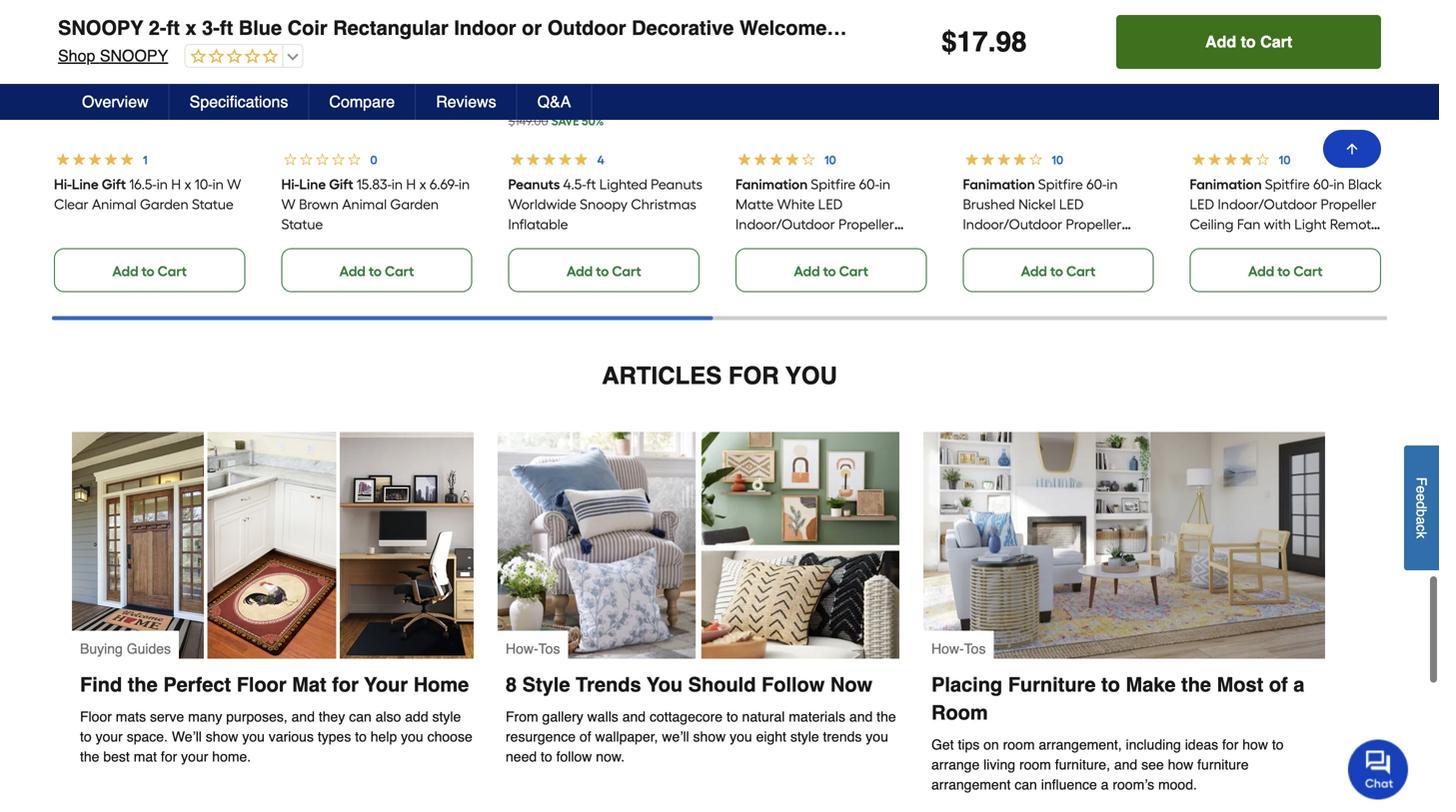 Task type: locate. For each thing, give the bounding box(es) containing it.
blade) inside spitfire 60-in brushed nickel led indoor/outdoor propeller ceiling fan with light remote (3-blade)
[[979, 256, 1019, 273]]

ideas
[[1185, 737, 1219, 753]]

add to cart link for white
[[736, 248, 927, 292]]

$ inside the $ 74 .50
[[508, 84, 515, 99]]

x for 144
[[184, 176, 191, 193]]

hi-line gift inside 104 list item
[[281, 176, 353, 193]]

add to cart inside button
[[1205, 32, 1292, 51]]

2 684 list item from the left
[[963, 0, 1158, 292]]

k
[[1414, 532, 1430, 539]]

on
[[984, 737, 999, 753]]

statue inside 15.83-in h x 6.69-in w brown animal garden statue
[[281, 216, 323, 233]]

add for spitfire 60-in matte white led indoor/outdoor propeller ceiling fan with light remote (3-blade)
[[794, 263, 820, 280]]

show up home.
[[206, 729, 238, 745]]

1 how-tos link from the left
[[498, 432, 900, 659]]

how-tos up placing
[[932, 641, 986, 657]]

indoor/outdoor inside spitfire 60-in black led indoor/outdoor propeller ceiling fan with light remote (3-blade)
[[1218, 196, 1318, 213]]

eight
[[756, 729, 787, 745]]

the left the best
[[80, 749, 99, 765]]

add to cart for spitfire 60-in brushed nickel led indoor/outdoor propeller ceiling fan with light remote (3-blade)
[[1021, 263, 1096, 280]]

.94 down 'add to cart' button
[[1237, 84, 1253, 99]]

now.
[[596, 749, 625, 765]]

add to cart link for worldwide
[[508, 248, 700, 292]]

1 horizontal spatial how-tos
[[932, 641, 986, 657]]

hi-line gift for 144
[[54, 176, 126, 193]]

mat up they
[[292, 674, 327, 697]]

16.5-in h x 10-in w clear animal garden statue
[[54, 176, 241, 213]]

add to cart link inside 74 "list item"
[[508, 248, 700, 292]]

1 horizontal spatial how-
[[932, 641, 964, 657]]

h inside 16.5-in h x 10-in w clear animal garden statue
[[171, 176, 181, 193]]

a inside the get tips on room arrangement, including ideas for how to arrange living room furniture, and see how furniture arrangement can influence a room's mood.
[[1101, 777, 1109, 793]]

add inside 74 "list item"
[[567, 263, 593, 280]]

placing furniture to make the most of a room link
[[924, 659, 1325, 727]]

(3- for spitfire 60-in matte white led indoor/outdoor propeller ceiling fan with light remote (3-blade)
[[736, 256, 752, 273]]

$ for 15.83-in h x 6.69-in w brown animal garden statue
[[281, 84, 288, 99]]

remote inside spitfire 60-in matte white led indoor/outdoor propeller ceiling fan with light remote (3-blade)
[[876, 236, 925, 253]]

fan for spitfire 60-in matte white led indoor/outdoor propeller ceiling fan with light remote (3-blade)
[[783, 236, 806, 253]]

your down 'we'll'
[[181, 749, 208, 765]]

0 horizontal spatial light
[[840, 236, 872, 253]]

with
[[1264, 216, 1291, 233], [810, 236, 837, 253], [1037, 236, 1064, 253]]

cart for spitfire 60-in brushed nickel led indoor/outdoor propeller ceiling fan with light remote (3-blade)
[[1066, 263, 1096, 280]]

w for 104
[[281, 196, 295, 213]]

animal inside 15.83-in h x 6.69-in w brown animal garden statue
[[342, 196, 387, 213]]

hi-
[[54, 176, 72, 193], [281, 176, 299, 193]]

remote
[[1330, 216, 1379, 233], [876, 236, 925, 253], [1103, 236, 1152, 253]]

spitfire for led
[[1265, 176, 1310, 193]]

0 horizontal spatial blade)
[[752, 256, 792, 273]]

1 horizontal spatial .94
[[1010, 84, 1025, 99]]

0 horizontal spatial fanimation
[[736, 176, 808, 193]]

1 vertical spatial style
[[790, 729, 819, 745]]

gift left the '16.5-'
[[102, 176, 126, 193]]

1 h from the left
[[171, 176, 181, 193]]

you right trends at the right bottom of page
[[866, 729, 888, 745]]

1 horizontal spatial indoor/outdoor
[[963, 216, 1062, 233]]

statue down '10-'
[[192, 196, 234, 213]]

q&a
[[537, 92, 571, 111]]

add inside 144 list item
[[112, 263, 138, 280]]

peanuts up christmas
[[651, 176, 703, 193]]

mood.
[[1158, 777, 1197, 793]]

2 horizontal spatial 684 list item
[[1190, 0, 1385, 292]]

x inside 15.83-in h x 6.69-in w brown animal garden statue
[[419, 176, 426, 193]]

2 horizontal spatial .94
[[1237, 84, 1253, 99]]

buying guides link
[[72, 432, 474, 659]]

2 garden from the left
[[390, 196, 439, 213]]

line for 104
[[299, 176, 326, 193]]

.94 down the welcome
[[783, 84, 798, 99]]

garden inside 16.5-in h x 10-in w clear animal garden statue
[[140, 196, 189, 213]]

3 684 from the left
[[1197, 81, 1237, 110]]

0 horizontal spatial of
[[580, 729, 591, 745]]

peanuts
[[508, 176, 560, 193], [651, 176, 703, 193]]

1 horizontal spatial animal
[[342, 196, 387, 213]]

.94 down 98
[[1010, 84, 1025, 99]]

2 spitfire from the left
[[1038, 176, 1083, 193]]

8 style trends you should follow now link
[[498, 659, 900, 699]]

6 in from the left
[[1107, 176, 1118, 193]]

brown
[[299, 196, 339, 213]]

hi- up the "clear"
[[54, 176, 72, 193]]

show down cottagecore at the bottom of the page
[[693, 729, 726, 745]]

should
[[688, 674, 756, 697]]

snoopy
[[58, 16, 143, 39], [100, 46, 168, 65]]

light for spitfire 60-in brushed nickel led indoor/outdoor propeller ceiling fan with light remote (3-blade)
[[1068, 236, 1100, 253]]

2 horizontal spatial with
[[1264, 216, 1291, 233]]

blade) for spitfire 60-in brushed nickel led indoor/outdoor propeller ceiling fan with light remote (3-blade)
[[979, 256, 1019, 273]]

the left most
[[1181, 674, 1211, 697]]

wallpaper,
[[595, 729, 658, 745]]

mat
[[885, 16, 919, 39], [292, 674, 327, 697]]

add to cart for spitfire 60-in black led indoor/outdoor propeller ceiling fan with light remote (3-blade)
[[1248, 263, 1323, 280]]

room
[[932, 702, 988, 724]]

peanuts up worldwide
[[508, 176, 560, 193]]

2 animal from the left
[[342, 196, 387, 213]]

you down the purposes,
[[242, 729, 265, 745]]

animal inside 16.5-in h x 10-in w clear animal garden statue
[[92, 196, 137, 213]]

2 e from the top
[[1414, 494, 1430, 501]]

find
[[80, 674, 122, 697]]

0 horizontal spatial 60-
[[859, 176, 879, 193]]

ft up zero stars image
[[220, 16, 233, 39]]

1 horizontal spatial spitfire
[[1038, 176, 1083, 193]]

3 add to cart link from the left
[[508, 248, 700, 292]]

1 horizontal spatial propeller
[[1066, 216, 1122, 233]]

2 hi-line gift from the left
[[281, 176, 353, 193]]

a right most
[[1294, 674, 1305, 697]]

light
[[1295, 216, 1327, 233], [840, 236, 872, 253], [1068, 236, 1100, 253]]

0 vertical spatial style
[[432, 709, 461, 725]]

led
[[818, 196, 843, 213], [1059, 196, 1084, 213], [1190, 196, 1215, 213]]

0 horizontal spatial tos
[[538, 641, 560, 657]]

mat right door
[[885, 16, 919, 39]]

white
[[777, 196, 815, 213]]

outdoor
[[547, 16, 626, 39]]

add
[[405, 709, 428, 725]]

w right '10-'
[[227, 176, 241, 193]]

.94 for spitfire 60-in matte white led indoor/outdoor propeller ceiling fan with light remote (3-blade)
[[783, 84, 798, 99]]

16.5-
[[129, 176, 157, 193]]

for right 'mat'
[[161, 749, 177, 765]]

.94 for spitfire 60-in black led indoor/outdoor propeller ceiling fan with light remote (3-blade)
[[1237, 84, 1253, 99]]

how- for 8
[[506, 641, 538, 657]]

3 led from the left
[[1190, 196, 1215, 213]]

2 h from the left
[[406, 176, 416, 193]]

and up room's
[[1114, 757, 1138, 773]]

add to cart for 16.5-in h x 10-in w clear animal garden statue
[[112, 263, 187, 280]]

2 horizontal spatial $ 684 .94
[[1190, 81, 1253, 110]]

add to cart
[[1205, 32, 1292, 51], [112, 263, 187, 280], [339, 263, 414, 280], [567, 263, 641, 280], [794, 263, 869, 280], [1021, 263, 1096, 280], [1248, 263, 1323, 280]]

a inside button
[[1414, 517, 1430, 525]]

placing furniture to make the most of a room
[[932, 674, 1310, 724]]

1 hi-line gift from the left
[[54, 176, 126, 193]]

1 $ 684 .94 from the left
[[736, 81, 798, 110]]

0 horizontal spatial fan
[[783, 236, 806, 253]]

.94
[[783, 84, 798, 99], [1010, 84, 1025, 99], [1237, 84, 1253, 99]]

hi- up brown
[[281, 176, 299, 193]]

how- up the 8
[[506, 641, 538, 657]]

60- inside spitfire 60-in black led indoor/outdoor propeller ceiling fan with light remote (3-blade)
[[1314, 176, 1334, 193]]

1 684 list item from the left
[[736, 0, 931, 292]]

.00 inside $ 144 .00
[[98, 84, 116, 99]]

of inside from gallery walls and cottagecore to natural materials and the resurgence of wallpaper, we'll show you eight style trends you need to follow now.
[[580, 729, 591, 745]]

1 horizontal spatial h
[[406, 176, 416, 193]]

led inside spitfire 60-in brushed nickel led indoor/outdoor propeller ceiling fan with light remote (3-blade)
[[1059, 196, 1084, 213]]

.00 down shop snoopy
[[98, 84, 116, 99]]

h left '10-'
[[171, 176, 181, 193]]

light inside spitfire 60-in matte white led indoor/outdoor propeller ceiling fan with light remote (3-blade)
[[840, 236, 872, 253]]

to inside the get tips on room arrangement, including ideas for how to arrange living room furniture, and see how furniture arrangement can influence a room's mood.
[[1272, 737, 1284, 753]]

add to cart link inside 144 list item
[[54, 248, 245, 292]]

spitfire 60-in matte white led indoor/outdoor propeller ceiling fan with light remote (3-blade)
[[736, 176, 925, 273]]

gift inside 104 list item
[[329, 176, 353, 193]]

animal
[[92, 196, 137, 213], [342, 196, 387, 213]]

0 horizontal spatial .94
[[783, 84, 798, 99]]

space.
[[127, 729, 168, 745]]

garden for 144
[[140, 196, 189, 213]]

1 add to cart link from the left
[[54, 248, 245, 292]]

can left the also
[[349, 709, 372, 725]]

guides
[[127, 641, 171, 657]]

2 gift from the left
[[329, 176, 353, 193]]

6.69-
[[429, 176, 459, 193]]

1 vertical spatial you
[[647, 674, 683, 697]]

x left the 6.69-
[[419, 176, 426, 193]]

get
[[932, 737, 954, 753]]

floor up the purposes,
[[237, 674, 287, 697]]

2 vertical spatial a
[[1101, 777, 1109, 793]]

1 fanimation from the left
[[736, 176, 808, 193]]

1 gift from the left
[[102, 176, 126, 193]]

how-tos for placing
[[932, 641, 986, 657]]

animal for 144
[[92, 196, 137, 213]]

1 horizontal spatial remote
[[1103, 236, 1152, 253]]

floor down the find
[[80, 709, 112, 725]]

1 animal from the left
[[92, 196, 137, 213]]

3 60- from the left
[[1314, 176, 1334, 193]]

for
[[332, 674, 359, 697], [1222, 737, 1239, 753], [161, 749, 177, 765]]

with inside spitfire 60-in black led indoor/outdoor propeller ceiling fan with light remote (3-blade)
[[1264, 216, 1291, 233]]

2 you from the left
[[401, 729, 423, 745]]

684 down 'add to cart' button
[[1197, 81, 1237, 110]]

0 vertical spatial can
[[349, 709, 372, 725]]

they
[[319, 709, 345, 725]]

$
[[941, 26, 957, 58], [54, 84, 61, 99], [281, 84, 288, 99], [508, 84, 515, 99], [736, 84, 743, 99], [963, 84, 970, 99], [1190, 84, 1197, 99]]

1 horizontal spatial ceiling
[[963, 236, 1007, 253]]

trends
[[823, 729, 862, 745]]

1 horizontal spatial fan
[[1010, 236, 1034, 253]]

$ for spitfire 60-in black led indoor/outdoor propeller ceiling fan with light remote (3-blade)
[[1190, 84, 1197, 99]]

can inside floor mats serve many purposes, and they can also add style to your space. we'll show you various types to help you choose the best mat for your home.
[[349, 709, 372, 725]]

spitfire up 'white'
[[811, 176, 856, 193]]

0 vertical spatial of
[[1269, 674, 1288, 697]]

add to cart link inside 104 list item
[[281, 248, 472, 292]]

e up b on the right bottom of page
[[1414, 494, 1430, 501]]

a left room's
[[1101, 777, 1109, 793]]

0 horizontal spatial for
[[161, 749, 177, 765]]

spitfire inside spitfire 60-in brushed nickel led indoor/outdoor propeller ceiling fan with light remote (3-blade)
[[1038, 176, 1083, 193]]

ceiling for spitfire 60-in brushed nickel led indoor/outdoor propeller ceiling fan with light remote (3-blade)
[[963, 236, 1007, 253]]

cart inside button
[[1260, 32, 1292, 51]]

2 horizontal spatial 60-
[[1314, 176, 1334, 193]]

can down living
[[1015, 777, 1037, 793]]

2 fanimation from the left
[[963, 176, 1035, 193]]

how up furniture
[[1243, 737, 1268, 753]]

1 e from the top
[[1414, 486, 1430, 494]]

fanimation for nickel
[[963, 176, 1035, 193]]

walls
[[587, 709, 618, 725]]

propeller for spitfire 60-in brushed nickel led indoor/outdoor propeller ceiling fan with light remote (3-blade)
[[1066, 216, 1122, 233]]

1 horizontal spatial $ 684 .94
[[963, 81, 1025, 110]]

0 horizontal spatial remote
[[876, 236, 925, 253]]

2 how-tos link from the left
[[924, 432, 1325, 659]]

spitfire 60-in black led indoor/outdoor propeller ceiling fan with light remote (3-blade)
[[1190, 176, 1383, 253]]

0 horizontal spatial gift
[[102, 176, 126, 193]]

the right materials
[[877, 709, 896, 725]]

ft up snoopy
[[586, 176, 596, 193]]

types
[[318, 729, 351, 745]]

1 vertical spatial floor
[[80, 709, 112, 725]]

ceiling inside spitfire 60-in matte white led indoor/outdoor propeller ceiling fan with light remote (3-blade)
[[736, 236, 780, 253]]

hi-line gift up the "clear"
[[54, 176, 126, 193]]

0 horizontal spatial propeller
[[839, 216, 894, 233]]

add for 15.83-in h x 6.69-in w brown animal garden statue
[[339, 263, 366, 280]]

w inside 15.83-in h x 6.69-in w brown animal garden statue
[[281, 196, 295, 213]]

1 horizontal spatial mat
[[885, 16, 919, 39]]

spitfire up nickel
[[1038, 176, 1083, 193]]

60- inside spitfire 60-in brushed nickel led indoor/outdoor propeller ceiling fan with light remote (3-blade)
[[1086, 176, 1107, 193]]

2 .94 from the left
[[1010, 84, 1025, 99]]

statue for 104
[[281, 216, 323, 233]]

3 in from the left
[[391, 176, 403, 193]]

1 horizontal spatial your
[[181, 749, 208, 765]]

0 horizontal spatial 684
[[743, 81, 783, 110]]

cottagecore
[[650, 709, 723, 725]]

$ 144 .00
[[54, 81, 116, 110]]

684 for spitfire 60-in matte white led indoor/outdoor propeller ceiling fan with light remote (3-blade)
[[743, 81, 783, 110]]

1 you from the left
[[242, 729, 265, 745]]

gift for 104
[[329, 176, 353, 193]]

blade)
[[1206, 236, 1246, 253], [752, 256, 792, 273], [979, 256, 1019, 273]]

nickel
[[1018, 196, 1056, 213]]

684 down .
[[970, 81, 1010, 110]]

cart inside 74 "list item"
[[612, 263, 641, 280]]

cart inside 104 list item
[[385, 263, 414, 280]]

x for 104
[[419, 176, 426, 193]]

684 for spitfire 60-in brushed nickel led indoor/outdoor propeller ceiling fan with light remote (3-blade)
[[970, 81, 1010, 110]]

h for 144
[[171, 176, 181, 193]]

for up they
[[332, 674, 359, 697]]

a up k
[[1414, 517, 1430, 525]]

17
[[957, 26, 988, 58]]

2 horizontal spatial indoor/outdoor
[[1218, 196, 1318, 213]]

hi- inside 144 list item
[[54, 176, 72, 193]]

indoor/outdoor inside spitfire 60-in brushed nickel led indoor/outdoor propeller ceiling fan with light remote (3-blade)
[[963, 216, 1062, 233]]

1 horizontal spatial style
[[790, 729, 819, 745]]

0 horizontal spatial floor
[[80, 709, 112, 725]]

blade) inside spitfire 60-in black led indoor/outdoor propeller ceiling fan with light remote (3-blade)
[[1206, 236, 1246, 253]]

add to cart inside 144 list item
[[112, 263, 187, 280]]

.00 down coir
[[326, 84, 344, 99]]

add to cart inside 104 list item
[[339, 263, 414, 280]]

led inside spitfire 60-in black led indoor/outdoor propeller ceiling fan with light remote (3-blade)
[[1190, 196, 1215, 213]]

to inside placing furniture to make the most of a room
[[1101, 674, 1120, 697]]

2 in from the left
[[212, 176, 224, 193]]

1 tos from the left
[[538, 641, 560, 657]]

hi-line gift up brown
[[281, 176, 353, 193]]

arrow up image
[[1344, 141, 1360, 157]]

animal down 15.83-
[[342, 196, 387, 213]]

line inside 144 list item
[[72, 176, 99, 193]]

w inside 16.5-in h x 10-in w clear animal garden statue
[[227, 176, 241, 193]]

the up mats
[[128, 674, 158, 697]]

$ 684 .94 down 'add to cart' button
[[1190, 81, 1253, 110]]

line up the "clear"
[[72, 176, 99, 193]]

shop snoopy
[[58, 46, 168, 65]]

statue inside 16.5-in h x 10-in w clear animal garden statue
[[192, 196, 234, 213]]

light for spitfire 60-in matte white led indoor/outdoor propeller ceiling fan with light remote (3-blade)
[[840, 236, 872, 253]]

1 vertical spatial can
[[1015, 777, 1037, 793]]

1 horizontal spatial how-tos link
[[924, 432, 1325, 659]]

of inside placing furniture to make the most of a room
[[1269, 674, 1288, 697]]

1 line from the left
[[72, 176, 99, 193]]

floor inside floor mats serve many purposes, and they can also add style to your space. we'll show you various types to help you choose the best mat for your home.
[[80, 709, 112, 725]]

0 horizontal spatial how-tos
[[506, 641, 560, 657]]

a living room furniture arrangement with a white sofa, two brown wood chairs and a colorful rug. image
[[924, 432, 1325, 659]]

0 vertical spatial a
[[1414, 517, 1430, 525]]

(3- inside spitfire 60-in matte white led indoor/outdoor propeller ceiling fan with light remote (3-blade)
[[736, 256, 752, 273]]

2 horizontal spatial led
[[1190, 196, 1215, 213]]

spitfire for white
[[811, 176, 856, 193]]

1 horizontal spatial (3-
[[963, 256, 979, 273]]

lighted
[[600, 176, 648, 193]]

1 spitfire from the left
[[811, 176, 856, 193]]

tos up placing
[[964, 641, 986, 657]]

2 how-tos from the left
[[932, 641, 986, 657]]

with inside spitfire 60-in brushed nickel led indoor/outdoor propeller ceiling fan with light remote (3-blade)
[[1037, 236, 1064, 253]]

animal for 104
[[342, 196, 387, 213]]

snoopy
[[580, 196, 628, 213]]

8 style trends you should follow now
[[506, 674, 873, 697]]

2 horizontal spatial propeller
[[1321, 196, 1377, 213]]

line inside 104 list item
[[299, 176, 326, 193]]

2 60- from the left
[[1086, 176, 1107, 193]]

(3- for spitfire 60-in brushed nickel led indoor/outdoor propeller ceiling fan with light remote (3-blade)
[[963, 256, 979, 273]]

spitfire for nickel
[[1038, 176, 1083, 193]]

1 horizontal spatial blade)
[[979, 256, 1019, 273]]

gift up brown
[[329, 176, 353, 193]]

2 $ 684 .94 from the left
[[963, 81, 1025, 110]]

of right most
[[1269, 674, 1288, 697]]

w for 144
[[227, 176, 241, 193]]

$ for spitfire 60-in brushed nickel led indoor/outdoor propeller ceiling fan with light remote (3-blade)
[[963, 84, 970, 99]]

you
[[242, 729, 265, 745], [401, 729, 423, 745], [730, 729, 752, 745], [866, 729, 888, 745]]

1 how-tos from the left
[[506, 641, 560, 657]]

propeller inside spitfire 60-in brushed nickel led indoor/outdoor propeller ceiling fan with light remote (3-blade)
[[1066, 216, 1122, 233]]

1 horizontal spatial of
[[1269, 674, 1288, 697]]

style down materials
[[790, 729, 819, 745]]

with inside spitfire 60-in matte white led indoor/outdoor propeller ceiling fan with light remote (3-blade)
[[810, 236, 837, 253]]

style up choose
[[432, 709, 461, 725]]

gift inside 144 list item
[[102, 176, 126, 193]]

2 horizontal spatial ceiling
[[1190, 216, 1234, 233]]

add to cart link for 6.69-
[[281, 248, 472, 292]]

you right for
[[786, 362, 837, 390]]

garden
[[140, 196, 189, 213], [390, 196, 439, 213]]

with for spitfire 60-in brushed nickel led indoor/outdoor propeller ceiling fan with light remote (3-blade)
[[1037, 236, 1064, 253]]

you up cottagecore at the bottom of the page
[[647, 674, 683, 697]]

find the perfect floor mat for your home link
[[72, 659, 474, 699]]

2 horizontal spatial a
[[1414, 517, 1430, 525]]

add
[[1205, 32, 1236, 51], [112, 263, 138, 280], [339, 263, 366, 280], [567, 263, 593, 280], [794, 263, 820, 280], [1021, 263, 1047, 280], [1248, 263, 1274, 280]]

floor mats serve many purposes, and they can also add style to your space. we'll show you various types to help you choose the best mat for your home.
[[80, 709, 476, 765]]

6 add to cart link from the left
[[1190, 248, 1381, 292]]

15.83-in h x 6.69-in w brown animal garden statue
[[281, 176, 470, 233]]

w left brown
[[281, 196, 295, 213]]

clear
[[54, 196, 89, 213]]

0 horizontal spatial show
[[206, 729, 238, 745]]

or
[[522, 16, 542, 39]]

2 add to cart link from the left
[[281, 248, 472, 292]]

(3- inside spitfire 60-in brushed nickel led indoor/outdoor propeller ceiling fan with light remote (3-blade)
[[963, 256, 979, 273]]

ceiling inside spitfire 60-in brushed nickel led indoor/outdoor propeller ceiling fan with light remote (3-blade)
[[963, 236, 1007, 253]]

how up mood.
[[1168, 757, 1194, 773]]

0 horizontal spatial mat
[[292, 674, 327, 697]]

$149.00
[[508, 114, 548, 128]]

1 horizontal spatial hi-line gift
[[281, 176, 353, 193]]

room right on
[[1003, 737, 1035, 753]]

h left the 6.69-
[[406, 176, 416, 193]]

chat invite button image
[[1348, 739, 1409, 800]]

1 vertical spatial w
[[281, 196, 295, 213]]

0 vertical spatial how
[[1243, 737, 1268, 753]]

0 vertical spatial w
[[227, 176, 241, 193]]

0 horizontal spatial led
[[818, 196, 843, 213]]

materials
[[789, 709, 846, 725]]

4 add to cart link from the left
[[736, 248, 927, 292]]

zero stars image
[[185, 48, 278, 66]]

to inside 144 list item
[[142, 263, 155, 280]]

1 horizontal spatial you
[[786, 362, 837, 390]]

for inside the get tips on room arrangement, including ideas for how to arrange living room furniture, and see how furniture arrangement can influence a room's mood.
[[1222, 737, 1239, 753]]

3 .94 from the left
[[1237, 84, 1253, 99]]

0 horizontal spatial animal
[[92, 196, 137, 213]]

tos up the style
[[538, 641, 560, 657]]

2 horizontal spatial ft
[[586, 176, 596, 193]]

2 tos from the left
[[964, 641, 986, 657]]

2 horizontal spatial remote
[[1330, 216, 1379, 233]]

1 .00 from the left
[[98, 84, 116, 99]]

1 horizontal spatial ft
[[220, 16, 233, 39]]

cart for spitfire 60-in black led indoor/outdoor propeller ceiling fan with light remote (3-blade)
[[1294, 263, 1323, 280]]

1 horizontal spatial statue
[[281, 216, 323, 233]]

fan inside spitfire 60-in matte white led indoor/outdoor propeller ceiling fan with light remote (3-blade)
[[783, 236, 806, 253]]

and up various
[[291, 709, 315, 725]]

remote inside spitfire 60-in brushed nickel led indoor/outdoor propeller ceiling fan with light remote (3-blade)
[[1103, 236, 1152, 253]]

add to cart link for led
[[1190, 248, 1381, 292]]

1 .94 from the left
[[783, 84, 798, 99]]

$ 684 .94 for spitfire 60-in brushed nickel led indoor/outdoor propeller ceiling fan with light remote (3-blade)
[[963, 81, 1025, 110]]

7 in from the left
[[1334, 176, 1345, 193]]

ceiling
[[1190, 216, 1234, 233], [736, 236, 780, 253], [963, 236, 1007, 253]]

style inside floor mats serve many purposes, and they can also add style to your space. we'll show you various types to help you choose the best mat for your home.
[[432, 709, 461, 725]]

0 horizontal spatial your
[[96, 729, 123, 745]]

0 horizontal spatial can
[[349, 709, 372, 725]]

684 list item
[[736, 0, 931, 292], [963, 0, 1158, 292], [1190, 0, 1385, 292]]

for up furniture
[[1222, 737, 1239, 753]]

living
[[984, 757, 1016, 773]]

1 684 from the left
[[743, 81, 783, 110]]

2 .00 from the left
[[326, 84, 344, 99]]

x left '10-'
[[184, 176, 191, 193]]

0 horizontal spatial you
[[647, 674, 683, 697]]

0 horizontal spatial $ 684 .94
[[736, 81, 798, 110]]

.00 for 104
[[326, 84, 344, 99]]

of up follow
[[580, 729, 591, 745]]

$ inside $ 144 .00
[[54, 84, 61, 99]]

statue down brown
[[281, 216, 323, 233]]

garden down the 6.69-
[[390, 196, 439, 213]]

how- up placing
[[932, 641, 964, 657]]

$ 684 .94 down .
[[963, 81, 1025, 110]]

1 horizontal spatial w
[[281, 196, 295, 213]]

led for white
[[818, 196, 843, 213]]

4.5-ft lighted peanuts worldwide snoopy christmas inflatable
[[508, 176, 703, 233]]

add inside 'add to cart' button
[[1205, 32, 1236, 51]]

5 in from the left
[[879, 176, 891, 193]]

animal down the '16.5-'
[[92, 196, 137, 213]]

684
[[743, 81, 783, 110], [970, 81, 1010, 110], [1197, 81, 1237, 110]]

0 horizontal spatial how
[[1168, 757, 1194, 773]]

0 horizontal spatial .00
[[98, 84, 116, 99]]

2 how- from the left
[[932, 641, 964, 657]]

0 horizontal spatial statue
[[192, 196, 234, 213]]

60- for spitfire 60-in black led indoor/outdoor propeller ceiling fan with light remote (3-blade)
[[1314, 176, 1334, 193]]

2 684 from the left
[[970, 81, 1010, 110]]

0 horizontal spatial ceiling
[[736, 236, 780, 253]]

show inside floor mats serve many purposes, and they can also add style to your space. we'll show you various types to help you choose the best mat for your home.
[[206, 729, 238, 745]]

0 horizontal spatial a
[[1101, 777, 1109, 793]]

f e e d b a c k button
[[1404, 446, 1439, 571]]

garden for 104
[[390, 196, 439, 213]]

2 show from the left
[[693, 729, 726, 745]]

choose
[[427, 729, 472, 745]]

how-tos up the style
[[506, 641, 560, 657]]

0 horizontal spatial peanuts
[[508, 176, 560, 193]]

add to cart inside 74 "list item"
[[567, 263, 641, 280]]

2 hi- from the left
[[281, 176, 299, 193]]

spitfire inside spitfire 60-in matte white led indoor/outdoor propeller ceiling fan with light remote (3-blade)
[[811, 176, 856, 193]]

how
[[1243, 737, 1268, 753], [1168, 757, 1194, 773]]

x left the 3-
[[185, 16, 196, 39]]

snoopy up shop snoopy
[[58, 16, 143, 39]]

fanimation for led
[[1190, 176, 1262, 193]]

and up trends at the right bottom of page
[[849, 709, 873, 725]]

.94 for spitfire 60-in brushed nickel led indoor/outdoor propeller ceiling fan with light remote (3-blade)
[[1010, 84, 1025, 99]]

2 led from the left
[[1059, 196, 1084, 213]]

and inside the get tips on room arrangement, including ideas for how to arrange living room furniture, and see how furniture arrangement can influence a room's mood.
[[1114, 757, 1138, 773]]

a blue striped chair with pillows, a green wall with artwork and a patio sofa with pillows. image
[[498, 432, 900, 659]]

blade) inside spitfire 60-in matte white led indoor/outdoor propeller ceiling fan with light remote (3-blade)
[[752, 256, 792, 273]]

ceiling inside spitfire 60-in black led indoor/outdoor propeller ceiling fan with light remote (3-blade)
[[1190, 216, 1234, 233]]

you down natural
[[730, 729, 752, 745]]

1 vertical spatial a
[[1294, 674, 1305, 697]]

1 horizontal spatial light
[[1068, 236, 1100, 253]]

spitfire left black
[[1265, 176, 1310, 193]]

1 show from the left
[[206, 729, 238, 745]]

x inside 16.5-in h x 10-in w clear animal garden statue
[[184, 176, 191, 193]]

$ 684 .94 down the welcome
[[736, 81, 798, 110]]

add for spitfire 60-in black led indoor/outdoor propeller ceiling fan with light remote (3-blade)
[[1248, 263, 1274, 280]]

2 line from the left
[[299, 176, 326, 193]]

light inside spitfire 60-in brushed nickel led indoor/outdoor propeller ceiling fan with light remote (3-blade)
[[1068, 236, 1100, 253]]

snoopy down 2-
[[100, 46, 168, 65]]

to inside 104 list item
[[369, 263, 382, 280]]

reviews
[[436, 92, 496, 111]]

1 led from the left
[[818, 196, 843, 213]]

q&a button
[[517, 84, 592, 120]]

tos for style
[[538, 641, 560, 657]]

0 horizontal spatial garden
[[140, 196, 189, 213]]

0 horizontal spatial h
[[171, 176, 181, 193]]

3 $ 684 .94 from the left
[[1190, 81, 1253, 110]]

can
[[349, 709, 372, 725], [1015, 777, 1037, 793]]

1 garden from the left
[[140, 196, 189, 213]]

1 horizontal spatial can
[[1015, 777, 1037, 793]]

led inside spitfire 60-in matte white led indoor/outdoor propeller ceiling fan with light remote (3-blade)
[[818, 196, 843, 213]]

0 horizontal spatial how-tos link
[[498, 432, 900, 659]]

add for spitfire 60-in brushed nickel led indoor/outdoor propeller ceiling fan with light remote (3-blade)
[[1021, 263, 1047, 280]]

0 horizontal spatial spitfire
[[811, 176, 856, 193]]

rectangular
[[333, 16, 449, 39]]

2 peanuts from the left
[[651, 176, 703, 193]]

spitfire inside spitfire 60-in black led indoor/outdoor propeller ceiling fan with light remote (3-blade)
[[1265, 176, 1310, 193]]

684 down the welcome
[[743, 81, 783, 110]]

your up the best
[[96, 729, 123, 745]]

tos
[[538, 641, 560, 657], [964, 641, 986, 657]]

hi-line gift inside 144 list item
[[54, 176, 126, 193]]

1 horizontal spatial 60-
[[1086, 176, 1107, 193]]

3 spitfire from the left
[[1265, 176, 1310, 193]]

1 hi- from the left
[[54, 176, 72, 193]]

we'll
[[172, 729, 202, 745]]

3 fanimation from the left
[[1190, 176, 1262, 193]]

1 how- from the left
[[506, 641, 538, 657]]

cart inside 144 list item
[[158, 263, 187, 280]]

2 horizontal spatial fan
[[1237, 216, 1261, 233]]

various
[[269, 729, 314, 745]]

you down add
[[401, 729, 423, 745]]

hi-line gift
[[54, 176, 126, 193], [281, 176, 353, 193]]

line up brown
[[299, 176, 326, 193]]

add inside 104 list item
[[339, 263, 366, 280]]

h inside 15.83-in h x 6.69-in w brown animal garden statue
[[406, 176, 416, 193]]

1 horizontal spatial led
[[1059, 196, 1084, 213]]

indoor/outdoor inside spitfire 60-in matte white led indoor/outdoor propeller ceiling fan with light remote (3-blade)
[[736, 216, 835, 233]]

0 horizontal spatial w
[[227, 176, 241, 193]]

ft left the 3-
[[166, 16, 180, 39]]

$ inside $ 104 .00
[[281, 84, 288, 99]]

room right living
[[1019, 757, 1051, 773]]

e up d
[[1414, 486, 1430, 494]]

1 vertical spatial how
[[1168, 757, 1194, 773]]

1 horizontal spatial with
[[1037, 236, 1064, 253]]

garden down the '16.5-'
[[140, 196, 189, 213]]

2 horizontal spatial fanimation
[[1190, 176, 1262, 193]]

and
[[291, 709, 315, 725], [622, 709, 646, 725], [849, 709, 873, 725], [1114, 757, 1138, 773]]

1 60- from the left
[[859, 176, 879, 193]]

5 add to cart link from the left
[[963, 248, 1154, 292]]



Task type: vqa. For each thing, say whether or not it's contained in the screenshot.
How To Level And Install A Shed Foundation link
no



Task type: describe. For each thing, give the bounding box(es) containing it.
f e e d b a c k
[[1414, 477, 1430, 539]]

60- for spitfire 60-in brushed nickel led indoor/outdoor propeller ceiling fan with light remote (3-blade)
[[1086, 176, 1107, 193]]

best
[[103, 749, 130, 765]]

remote for spitfire 60-in brushed nickel led indoor/outdoor propeller ceiling fan with light remote (3-blade)
[[1103, 236, 1152, 253]]

many
[[188, 709, 222, 725]]

propeller for spitfire 60-in matte white led indoor/outdoor propeller ceiling fan with light remote (3-blade)
[[839, 216, 894, 233]]

0 vertical spatial mat
[[885, 16, 919, 39]]

$ for spitfire 60-in matte white led indoor/outdoor propeller ceiling fan with light remote (3-blade)
[[736, 84, 743, 99]]

$ for 16.5-in h x 10-in w clear animal garden statue
[[54, 84, 61, 99]]

room's
[[1113, 777, 1154, 793]]

peanuts inside 4.5-ft lighted peanuts worldwide snoopy christmas inflatable
[[651, 176, 703, 193]]

show inside from gallery walls and cottagecore to natural materials and the resurgence of wallpaper, we'll show you eight style trends you need to follow now.
[[693, 729, 726, 745]]

1 vertical spatial mat
[[292, 674, 327, 697]]

mat
[[134, 749, 157, 765]]

98
[[996, 26, 1027, 58]]

cart for 15.83-in h x 6.69-in w brown animal garden statue
[[385, 263, 414, 280]]

.00 for 144
[[98, 84, 116, 99]]

buying
[[80, 641, 123, 657]]

find the perfect floor mat for your home
[[80, 674, 469, 697]]

blade) for spitfire 60-in matte white led indoor/outdoor propeller ceiling fan with light remote (3-blade)
[[752, 256, 792, 273]]

help
[[371, 729, 397, 745]]

and inside floor mats serve many purposes, and they can also add style to your space. we'll show you various types to help you choose the best mat for your home.
[[291, 709, 315, 725]]

the inside placing furniture to make the most of a room
[[1181, 674, 1211, 697]]

snoopy 2-ft x 3-ft blue coir rectangular indoor or outdoor decorative welcome door mat
[[58, 16, 919, 39]]

add to cart for spitfire 60-in matte white led indoor/outdoor propeller ceiling fan with light remote (3-blade)
[[794, 263, 869, 280]]

ceiling for spitfire 60-in matte white led indoor/outdoor propeller ceiling fan with light remote (3-blade)
[[736, 236, 780, 253]]

decorative
[[632, 16, 734, 39]]

line for 144
[[72, 176, 99, 193]]

to inside 74 "list item"
[[596, 263, 609, 280]]

0 vertical spatial your
[[96, 729, 123, 745]]

style
[[522, 674, 570, 697]]

blue
[[239, 16, 282, 39]]

add to cart link for 10-
[[54, 248, 245, 292]]

144
[[61, 81, 98, 110]]

hi- for 104
[[281, 176, 299, 193]]

4 you from the left
[[866, 729, 888, 745]]

perfect
[[163, 674, 231, 697]]

74
[[515, 81, 540, 110]]

a inside placing furniture to make the most of a room
[[1294, 674, 1305, 697]]

$ for 4.5-ft lighted peanuts worldwide snoopy christmas inflatable
[[508, 84, 515, 99]]

0 horizontal spatial ft
[[166, 16, 180, 39]]

matte
[[736, 196, 774, 213]]

1 horizontal spatial for
[[332, 674, 359, 697]]

influence
[[1041, 777, 1097, 793]]

get tips on room arrangement, including ideas for how to arrange living room furniture, and see how furniture arrangement can influence a room's mood.
[[932, 737, 1288, 793]]

with for spitfire 60-in matte white led indoor/outdoor propeller ceiling fan with light remote (3-blade)
[[810, 236, 837, 253]]

cart for spitfire 60-in matte white led indoor/outdoor propeller ceiling fan with light remote (3-blade)
[[839, 263, 869, 280]]

fan for spitfire 60-in brushed nickel led indoor/outdoor propeller ceiling fan with light remote (3-blade)
[[1010, 236, 1034, 253]]

buying guides
[[80, 641, 171, 657]]

hi- for 144
[[54, 176, 72, 193]]

statue for 144
[[192, 196, 234, 213]]

gift for 144
[[102, 176, 126, 193]]

0 vertical spatial floor
[[237, 674, 287, 697]]

50%
[[582, 114, 604, 128]]

to inside button
[[1241, 32, 1256, 51]]

home
[[414, 674, 469, 697]]

h for 104
[[406, 176, 416, 193]]

3 you from the left
[[730, 729, 752, 745]]

15.83-
[[356, 176, 391, 193]]

propeller inside spitfire 60-in black led indoor/outdoor propeller ceiling fan with light remote (3-blade)
[[1321, 196, 1377, 213]]

4 in from the left
[[459, 176, 470, 193]]

placing
[[932, 674, 1003, 697]]

furniture
[[1198, 757, 1249, 773]]

compare button
[[309, 84, 416, 120]]

purposes,
[[226, 709, 288, 725]]

in inside spitfire 60-in matte white led indoor/outdoor propeller ceiling fan with light remote (3-blade)
[[879, 176, 891, 193]]

how-tos link for make
[[924, 432, 1325, 659]]

led for nickel
[[1059, 196, 1084, 213]]

0 vertical spatial snoopy
[[58, 16, 143, 39]]

$ 684 .94 for spitfire 60-in black led indoor/outdoor propeller ceiling fan with light remote (3-blade)
[[1190, 81, 1253, 110]]

a collage with a tan and black welcome mat, red and black rooster mat, and black chair mat. image
[[72, 432, 474, 659]]

arrangement
[[932, 777, 1011, 793]]

your
[[364, 674, 408, 697]]

spitfire 60-in brushed nickel led indoor/outdoor propeller ceiling fan with light remote (3-blade)
[[963, 176, 1152, 273]]

144 list item
[[54, 0, 249, 292]]

we'll
[[662, 729, 689, 745]]

tips
[[958, 737, 980, 753]]

indoor/outdoor for spitfire 60-in matte white led indoor/outdoor propeller ceiling fan with light remote (3-blade)
[[736, 216, 835, 233]]

add for 4.5-ft lighted peanuts worldwide snoopy christmas inflatable
[[567, 263, 593, 280]]

serve
[[150, 709, 184, 725]]

cart for 4.5-ft lighted peanuts worldwide snoopy christmas inflatable
[[612, 263, 641, 280]]

style inside from gallery walls and cottagecore to natural materials and the resurgence of wallpaper, we'll show you eight style trends you need to follow now.
[[790, 729, 819, 745]]

worldwide
[[508, 196, 577, 213]]

how-tos link for you
[[498, 432, 900, 659]]

including
[[1126, 737, 1181, 753]]

in inside spitfire 60-in black led indoor/outdoor propeller ceiling fan with light remote (3-blade)
[[1334, 176, 1345, 193]]

make
[[1126, 674, 1176, 697]]

and up wallpaper,
[[622, 709, 646, 725]]

from gallery walls and cottagecore to natural materials and the resurgence of wallpaper, we'll show you eight style trends you need to follow now.
[[506, 709, 900, 765]]

black
[[1348, 176, 1383, 193]]

3 684 list item from the left
[[1190, 0, 1385, 292]]

add for 16.5-in h x 10-in w clear animal garden statue
[[112, 263, 138, 280]]

save
[[552, 114, 579, 128]]

1 vertical spatial room
[[1019, 757, 1051, 773]]

$ 104 .00
[[281, 81, 344, 110]]

indoor/outdoor for spitfire 60-in brushed nickel led indoor/outdoor propeller ceiling fan with light remote (3-blade)
[[963, 216, 1062, 233]]

resurgence
[[506, 729, 576, 745]]

tos for furniture
[[964, 641, 986, 657]]

home.
[[212, 749, 251, 765]]

add to cart for 15.83-in h x 6.69-in w brown animal garden statue
[[339, 263, 414, 280]]

the inside floor mats serve many purposes, and they can also add style to your space. we'll show you various types to help you choose the best mat for your home.
[[80, 749, 99, 765]]

furniture
[[1008, 674, 1096, 697]]

add to cart link for nickel
[[963, 248, 1154, 292]]

light inside spitfire 60-in black led indoor/outdoor propeller ceiling fan with light remote (3-blade)
[[1295, 216, 1327, 233]]

c
[[1414, 525, 1430, 532]]

how- for placing
[[932, 641, 964, 657]]

fan inside spitfire 60-in black led indoor/outdoor propeller ceiling fan with light remote (3-blade)
[[1237, 216, 1261, 233]]

3-
[[202, 16, 220, 39]]

remote inside spitfire 60-in black led indoor/outdoor propeller ceiling fan with light remote (3-blade)
[[1330, 216, 1379, 233]]

compare
[[329, 92, 395, 111]]

for
[[728, 362, 779, 390]]

for inside floor mats serve many purposes, and they can also add style to your space. we'll show you various types to help you choose the best mat for your home.
[[161, 749, 177, 765]]

$ 684 .94 for spitfire 60-in matte white led indoor/outdoor propeller ceiling fan with light remote (3-blade)
[[736, 81, 798, 110]]

add to cart for 4.5-ft lighted peanuts worldwide snoopy christmas inflatable
[[567, 263, 641, 280]]

2-
[[149, 16, 166, 39]]

74 list item
[[508, 0, 704, 292]]

reviews button
[[416, 84, 517, 120]]

hi-line gift for 104
[[281, 176, 353, 193]]

fanimation for white
[[736, 176, 808, 193]]

articles for you
[[602, 362, 837, 390]]

d
[[1414, 501, 1430, 509]]

follow
[[556, 749, 592, 765]]

1 peanuts from the left
[[508, 176, 560, 193]]

arrangement,
[[1039, 737, 1122, 753]]

articles
[[602, 362, 722, 390]]

see
[[1142, 757, 1164, 773]]

how-tos for 8
[[506, 641, 560, 657]]

cart for 16.5-in h x 10-in w clear animal garden statue
[[158, 263, 187, 280]]

in inside spitfire 60-in brushed nickel led indoor/outdoor propeller ceiling fan with light remote (3-blade)
[[1107, 176, 1118, 193]]

0 vertical spatial room
[[1003, 737, 1035, 753]]

4.5-
[[563, 176, 586, 193]]

0 vertical spatial you
[[786, 362, 837, 390]]

specifications button
[[170, 84, 309, 120]]

684 for spitfire 60-in black led indoor/outdoor propeller ceiling fan with light remote (3-blade)
[[1197, 81, 1237, 110]]

(3- inside spitfire 60-in black led indoor/outdoor propeller ceiling fan with light remote (3-blade)
[[1190, 236, 1206, 253]]

overview button
[[62, 84, 170, 120]]

104 list item
[[281, 0, 476, 292]]

mats
[[116, 709, 146, 725]]

ft inside 4.5-ft lighted peanuts worldwide snoopy christmas inflatable
[[586, 176, 596, 193]]

$149.00 save 50%
[[508, 114, 604, 128]]

1 in from the left
[[157, 176, 168, 193]]

.
[[988, 26, 996, 58]]

.50
[[540, 84, 557, 99]]

1 horizontal spatial how
[[1243, 737, 1268, 753]]

shop
[[58, 46, 95, 65]]

from
[[506, 709, 538, 725]]

remote for spitfire 60-in matte white led indoor/outdoor propeller ceiling fan with light remote (3-blade)
[[876, 236, 925, 253]]

indoor
[[454, 16, 516, 39]]

most
[[1217, 674, 1264, 697]]

1 vertical spatial snoopy
[[100, 46, 168, 65]]

gallery
[[542, 709, 583, 725]]

arrange
[[932, 757, 980, 773]]

need
[[506, 749, 537, 765]]

60- for spitfire 60-in matte white led indoor/outdoor propeller ceiling fan with light remote (3-blade)
[[859, 176, 879, 193]]

inflatable
[[508, 216, 568, 233]]

the inside from gallery walls and cottagecore to natural materials and the resurgence of wallpaper, we'll show you eight style trends you need to follow now.
[[877, 709, 896, 725]]

can inside the get tips on room arrangement, including ideas for how to arrange living room furniture, and see how furniture arrangement can influence a room's mood.
[[1015, 777, 1037, 793]]

1 vertical spatial your
[[181, 749, 208, 765]]



